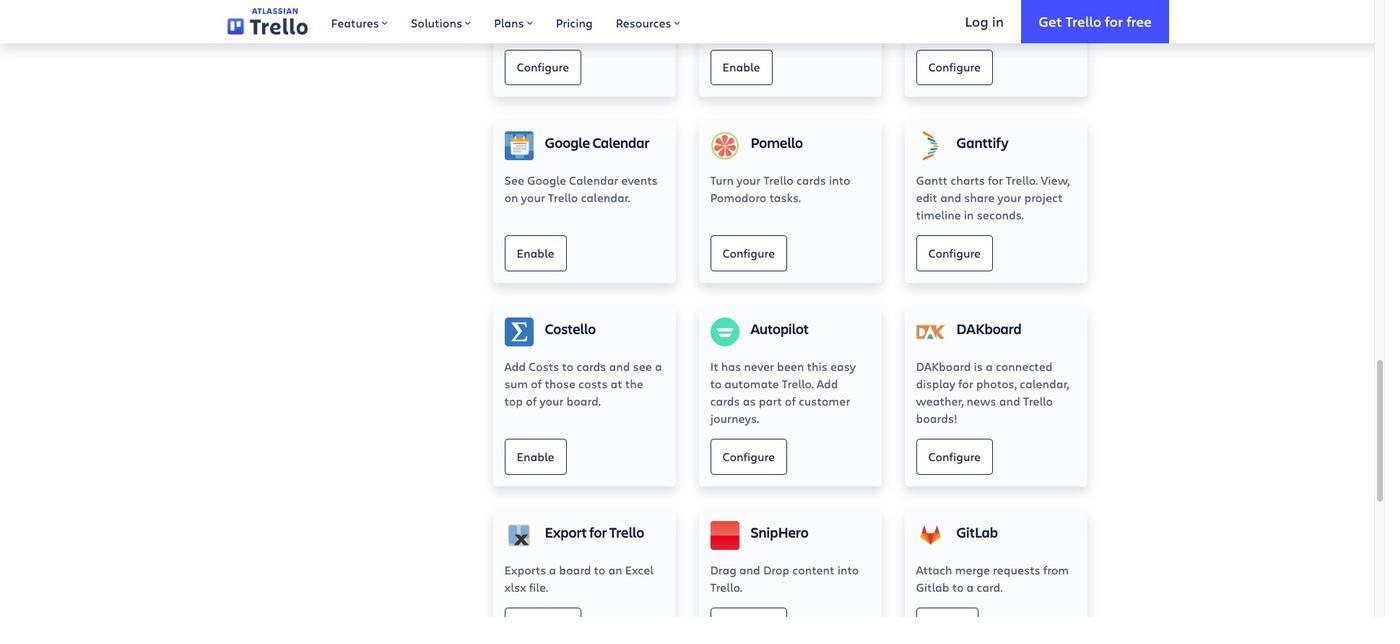 Task type: vqa. For each thing, say whether or not it's contained in the screenshot.
LOG IN
yes



Task type: describe. For each thing, give the bounding box(es) containing it.
to inside attach merge requests from gitlab to a card.
[[953, 580, 964, 596]]

trello. inside it has never been this easy to automate trello. add cards as part of customer journeys.
[[782, 377, 814, 392]]

of right top
[[526, 394, 537, 409]]

get trello for free link
[[1022, 0, 1170, 43]]

export
[[545, 523, 587, 543]]

and inside gantt charts for trello. view, edit and share your project timeline in seconds.
[[941, 190, 962, 206]]

and inside dakboard is a connected display for photos, calendar, weather, news and trello boards!
[[1000, 394, 1021, 409]]

cards for pomello
[[797, 173, 827, 188]]

calendar,
[[1020, 377, 1070, 392]]

timeline
[[916, 208, 961, 223]]

display
[[916, 377, 956, 392]]

the
[[625, 377, 644, 392]]

add costs to cards and see a sum of those costs at the top of your board.
[[505, 359, 662, 409]]

solutions button
[[400, 0, 483, 43]]

connected
[[996, 359, 1053, 375]]

to inside it has never been this easy to automate trello. add cards as part of customer journeys.
[[711, 377, 722, 392]]

drop
[[764, 563, 790, 578]]

see
[[633, 359, 652, 375]]

seconds.
[[977, 208, 1024, 223]]

turn
[[711, 173, 734, 188]]

has
[[722, 359, 741, 375]]

plans button
[[483, 0, 544, 43]]

board
[[559, 563, 591, 578]]

configure for ganttify
[[929, 245, 981, 261]]

see
[[505, 173, 525, 188]]

features
[[331, 15, 379, 30]]

tasks.
[[770, 190, 801, 206]]

add inside the add costs to cards and see a sum of those costs at the top of your board.
[[505, 359, 526, 375]]

gantt charts for trello. view, edit and share your project timeline in seconds.
[[916, 173, 1070, 223]]

merge
[[956, 563, 990, 578]]

configure link for dakboard
[[916, 440, 993, 476]]

it
[[711, 359, 719, 375]]

of down the costs in the bottom of the page
[[531, 377, 542, 392]]

exports
[[505, 563, 546, 578]]

sniphero
[[751, 523, 809, 543]]

dakboard for dakboard
[[957, 320, 1022, 339]]

log
[[965, 12, 989, 30]]

cards for costello
[[577, 359, 606, 375]]

your inside gantt charts for trello. view, edit and share your project timeline in seconds.
[[998, 190, 1022, 206]]

content
[[793, 563, 835, 578]]

configure link down plans dropdown button
[[505, 49, 582, 86]]

turn your trello cards into pomodoro tasks.
[[711, 173, 851, 206]]

this
[[807, 359, 828, 375]]

to inside the add costs to cards and see a sum of those costs at the top of your board.
[[562, 359, 574, 375]]

pomello
[[751, 133, 803, 153]]

trello inside "turn your trello cards into pomodoro tasks."
[[764, 173, 794, 188]]

charts
[[951, 173, 985, 188]]

easy
[[831, 359, 856, 375]]

pomodoro
[[711, 190, 767, 206]]

on
[[505, 190, 518, 206]]

0 vertical spatial google
[[545, 133, 590, 153]]

configure for pomello
[[723, 245, 775, 261]]

0 vertical spatial calendar
[[593, 133, 650, 153]]

attach
[[916, 563, 953, 578]]

a inside the exports a board to an excel xlsx file.
[[549, 563, 556, 578]]

get
[[1039, 12, 1062, 30]]

configure link down log
[[916, 49, 993, 86]]

solutions
[[411, 15, 462, 30]]

it has never been this easy to automate trello. add cards as part of customer journeys.
[[711, 359, 856, 427]]

a inside attach merge requests from gitlab to a card.
[[967, 580, 974, 596]]

of inside it has never been this easy to automate trello. add cards as part of customer journeys.
[[785, 394, 796, 409]]

google calendar
[[545, 133, 650, 153]]

log in
[[965, 12, 1004, 30]]

events
[[622, 173, 658, 188]]

plans
[[494, 15, 524, 30]]

your inside the add costs to cards and see a sum of those costs at the top of your board.
[[540, 394, 564, 409]]

attach merge requests from gitlab to a card.
[[916, 563, 1069, 596]]

your inside "see google calendar events on your trello calendar."
[[521, 190, 545, 206]]

configure link for ganttify
[[916, 236, 993, 272]]

enable for google calendar
[[517, 245, 555, 261]]

features button
[[320, 0, 400, 43]]

xlsx
[[505, 580, 526, 596]]

file.
[[529, 580, 548, 596]]

in inside gantt charts for trello. view, edit and share your project timeline in seconds.
[[964, 208, 974, 223]]

customer
[[799, 394, 851, 409]]

free
[[1127, 12, 1152, 30]]

for inside get trello for free link
[[1105, 12, 1124, 30]]

export for trello
[[545, 523, 645, 543]]

trello. inside gantt charts for trello. view, edit and share your project timeline in seconds.
[[1006, 173, 1038, 188]]

project
[[1025, 190, 1063, 206]]

add inside it has never been this easy to automate trello. add cards as part of customer journeys.
[[817, 377, 838, 392]]

as
[[743, 394, 756, 409]]

photos,
[[977, 377, 1017, 392]]

gitlab
[[916, 580, 950, 596]]

drag and drop content into trello.
[[711, 563, 859, 596]]

and inside the add costs to cards and see a sum of those costs at the top of your board.
[[609, 359, 630, 375]]

trello inside dakboard is a connected display for photos, calendar, weather, news and trello boards!
[[1024, 394, 1054, 409]]



Task type: locate. For each thing, give the bounding box(es) containing it.
from
[[1044, 563, 1069, 578]]

journeys.
[[711, 411, 759, 427]]

1 horizontal spatial cards
[[711, 394, 740, 409]]

add
[[505, 359, 526, 375], [817, 377, 838, 392]]

gantt
[[916, 173, 948, 188]]

resources button
[[605, 0, 692, 43]]

to up those
[[562, 359, 574, 375]]

trello. down been
[[782, 377, 814, 392]]

see google calendar events on your trello calendar.
[[505, 173, 658, 206]]

google up "see google calendar events on your trello calendar."
[[545, 133, 590, 153]]

0 vertical spatial enable link
[[711, 49, 773, 86]]

2 vertical spatial enable
[[517, 449, 555, 464]]

cards
[[797, 173, 827, 188], [577, 359, 606, 375], [711, 394, 740, 409]]

to down merge
[[953, 580, 964, 596]]

configure link for autopilot
[[711, 440, 788, 476]]

enable
[[723, 59, 760, 74], [517, 245, 555, 261], [517, 449, 555, 464]]

at
[[611, 377, 623, 392]]

ganttify
[[957, 133, 1009, 153]]

top
[[505, 394, 523, 409]]

your up seconds.
[[998, 190, 1022, 206]]

in inside the log in link
[[992, 12, 1004, 30]]

a inside dakboard is a connected display for photos, calendar, weather, news and trello boards!
[[986, 359, 993, 375]]

autopilot
[[751, 320, 809, 339]]

dakboard is a connected display for photos, calendar, weather, news and trello boards!
[[916, 359, 1070, 427]]

configure link down pomodoro at the right
[[711, 236, 788, 272]]

to down it
[[711, 377, 722, 392]]

board.
[[567, 394, 601, 409]]

news
[[967, 394, 997, 409]]

dakboard for dakboard is a connected display for photos, calendar, weather, news and trello boards!
[[916, 359, 971, 375]]

configure down pomodoro at the right
[[723, 245, 775, 261]]

your up pomodoro at the right
[[737, 173, 761, 188]]

into inside drag and drop content into trello.
[[838, 563, 859, 578]]

configure link down boards!
[[916, 440, 993, 476]]

calendar
[[593, 133, 650, 153], [569, 173, 619, 188]]

1 horizontal spatial add
[[817, 377, 838, 392]]

card.
[[977, 580, 1003, 596]]

enable for costello
[[517, 449, 555, 464]]

and inside drag and drop content into trello.
[[740, 563, 761, 578]]

get trello for free
[[1039, 12, 1152, 30]]

automate
[[725, 377, 779, 392]]

0 vertical spatial into
[[829, 173, 851, 188]]

log in link
[[948, 0, 1022, 43]]

costs
[[579, 377, 608, 392]]

google right see
[[527, 173, 566, 188]]

and left drop
[[740, 563, 761, 578]]

0 horizontal spatial trello.
[[711, 580, 743, 596]]

a down merge
[[967, 580, 974, 596]]

dakboard inside dakboard is a connected display for photos, calendar, weather, news and trello boards!
[[916, 359, 971, 375]]

trello
[[1066, 12, 1102, 30], [764, 173, 794, 188], [548, 190, 578, 206], [1024, 394, 1054, 409], [610, 523, 645, 543]]

never
[[744, 359, 774, 375]]

and down "photos,"
[[1000, 394, 1021, 409]]

0 vertical spatial dakboard
[[957, 320, 1022, 339]]

add up sum at the bottom left
[[505, 359, 526, 375]]

0 vertical spatial cards
[[797, 173, 827, 188]]

configure for autopilot
[[723, 449, 775, 464]]

trello. up project
[[1006, 173, 1038, 188]]

costs
[[529, 359, 559, 375]]

1 vertical spatial google
[[527, 173, 566, 188]]

into inside "turn your trello cards into pomodoro tasks."
[[829, 173, 851, 188]]

trello up an
[[610, 523, 645, 543]]

cards inside "turn your trello cards into pomodoro tasks."
[[797, 173, 827, 188]]

enable link
[[711, 49, 773, 86], [505, 236, 567, 272], [505, 440, 567, 476]]

for up news
[[959, 377, 974, 392]]

pricing link
[[544, 0, 605, 43]]

1 vertical spatial enable
[[517, 245, 555, 261]]

trello right get
[[1066, 12, 1102, 30]]

a
[[655, 359, 662, 375], [986, 359, 993, 375], [549, 563, 556, 578], [967, 580, 974, 596]]

0 horizontal spatial cards
[[577, 359, 606, 375]]

cards inside the add costs to cards and see a sum of those costs at the top of your board.
[[577, 359, 606, 375]]

configure link for pomello
[[711, 236, 788, 272]]

calendar.
[[581, 190, 630, 206]]

1 vertical spatial cards
[[577, 359, 606, 375]]

of right part on the bottom right of the page
[[785, 394, 796, 409]]

atlassian trello image
[[228, 8, 308, 35]]

to left an
[[594, 563, 606, 578]]

drag
[[711, 563, 737, 578]]

boards!
[[916, 411, 958, 427]]

0 horizontal spatial add
[[505, 359, 526, 375]]

dakboard up is
[[957, 320, 1022, 339]]

and up at
[[609, 359, 630, 375]]

2 vertical spatial cards
[[711, 394, 740, 409]]

part
[[759, 394, 782, 409]]

a right is
[[986, 359, 993, 375]]

calendar up the calendar. at left
[[569, 173, 619, 188]]

an
[[609, 563, 623, 578]]

google inside "see google calendar events on your trello calendar."
[[527, 173, 566, 188]]

cards up tasks.
[[797, 173, 827, 188]]

1 vertical spatial trello.
[[782, 377, 814, 392]]

2 vertical spatial trello.
[[711, 580, 743, 596]]

enable link for costello
[[505, 440, 567, 476]]

0 vertical spatial enable
[[723, 59, 760, 74]]

trello inside "see google calendar events on your trello calendar."
[[548, 190, 578, 206]]

configure down plans dropdown button
[[517, 59, 569, 74]]

share
[[965, 190, 995, 206]]

1 vertical spatial into
[[838, 563, 859, 578]]

0 vertical spatial in
[[992, 12, 1004, 30]]

exports a board to an excel xlsx file.
[[505, 563, 654, 596]]

trello. inside drag and drop content into trello.
[[711, 580, 743, 596]]

and
[[941, 190, 962, 206], [609, 359, 630, 375], [1000, 394, 1021, 409], [740, 563, 761, 578]]

add up customer
[[817, 377, 838, 392]]

into for pomello
[[829, 173, 851, 188]]

for up share
[[988, 173, 1003, 188]]

edit
[[916, 190, 938, 206]]

0 horizontal spatial in
[[964, 208, 974, 223]]

cards inside it has never been this easy to automate trello. add cards as part of customer journeys.
[[711, 394, 740, 409]]

2 vertical spatial enable link
[[505, 440, 567, 476]]

enable link for google calendar
[[505, 236, 567, 272]]

your right on
[[521, 190, 545, 206]]

1 vertical spatial enable link
[[505, 236, 567, 272]]

1 vertical spatial add
[[817, 377, 838, 392]]

configure down 'timeline'
[[929, 245, 981, 261]]

0 vertical spatial add
[[505, 359, 526, 375]]

view,
[[1041, 173, 1070, 188]]

configure link
[[505, 49, 582, 86], [916, 49, 993, 86], [711, 236, 788, 272], [916, 236, 993, 272], [711, 440, 788, 476], [916, 440, 993, 476]]

for
[[1105, 12, 1124, 30], [988, 173, 1003, 188], [959, 377, 974, 392], [589, 523, 607, 543]]

1 horizontal spatial trello.
[[782, 377, 814, 392]]

configure down log
[[929, 59, 981, 74]]

in
[[992, 12, 1004, 30], [964, 208, 974, 223]]

your inside "turn your trello cards into pomodoro tasks."
[[737, 173, 761, 188]]

a right the see
[[655, 359, 662, 375]]

1 vertical spatial in
[[964, 208, 974, 223]]

sum
[[505, 377, 528, 392]]

to inside the exports a board to an excel xlsx file.
[[594, 563, 606, 578]]

requests
[[993, 563, 1041, 578]]

a inside the add costs to cards and see a sum of those costs at the top of your board.
[[655, 359, 662, 375]]

is
[[974, 359, 983, 375]]

a left board
[[549, 563, 556, 578]]

2 horizontal spatial cards
[[797, 173, 827, 188]]

weather,
[[916, 394, 964, 409]]

dakboard
[[957, 320, 1022, 339], [916, 359, 971, 375]]

for left free
[[1105, 12, 1124, 30]]

those
[[545, 377, 576, 392]]

trello left the calendar. at left
[[548, 190, 578, 206]]

trello down calendar,
[[1024, 394, 1054, 409]]

into
[[829, 173, 851, 188], [838, 563, 859, 578]]

configure for dakboard
[[929, 449, 981, 464]]

excel
[[625, 563, 654, 578]]

been
[[777, 359, 804, 375]]

and up 'timeline'
[[941, 190, 962, 206]]

trello up tasks.
[[764, 173, 794, 188]]

configure link down 'timeline'
[[916, 236, 993, 272]]

resources
[[616, 15, 672, 30]]

your down those
[[540, 394, 564, 409]]

1 vertical spatial calendar
[[569, 173, 619, 188]]

cards up journeys.
[[711, 394, 740, 409]]

to
[[562, 359, 574, 375], [711, 377, 722, 392], [594, 563, 606, 578], [953, 580, 964, 596]]

dakboard up display
[[916, 359, 971, 375]]

trello. down the "drag" in the bottom right of the page
[[711, 580, 743, 596]]

for inside gantt charts for trello. view, edit and share your project timeline in seconds.
[[988, 173, 1003, 188]]

your
[[737, 173, 761, 188], [521, 190, 545, 206], [998, 190, 1022, 206], [540, 394, 564, 409]]

google
[[545, 133, 590, 153], [527, 173, 566, 188]]

costello
[[545, 320, 596, 339]]

in right log
[[992, 12, 1004, 30]]

1 horizontal spatial in
[[992, 12, 1004, 30]]

calendar inside "see google calendar events on your trello calendar."
[[569, 173, 619, 188]]

1 vertical spatial dakboard
[[916, 359, 971, 375]]

0 vertical spatial trello.
[[1006, 173, 1038, 188]]

in down share
[[964, 208, 974, 223]]

of
[[531, 377, 542, 392], [526, 394, 537, 409], [785, 394, 796, 409]]

calendar up events
[[593, 133, 650, 153]]

trello.
[[1006, 173, 1038, 188], [782, 377, 814, 392], [711, 580, 743, 596]]

into for sniphero
[[838, 563, 859, 578]]

configure link down journeys.
[[711, 440, 788, 476]]

for right export
[[589, 523, 607, 543]]

pricing
[[556, 15, 593, 30]]

2 horizontal spatial trello.
[[1006, 173, 1038, 188]]

cards up costs
[[577, 359, 606, 375]]

gitlab
[[957, 523, 998, 543]]

configure down journeys.
[[723, 449, 775, 464]]

for inside dakboard is a connected display for photos, calendar, weather, news and trello boards!
[[959, 377, 974, 392]]

configure down boards!
[[929, 449, 981, 464]]



